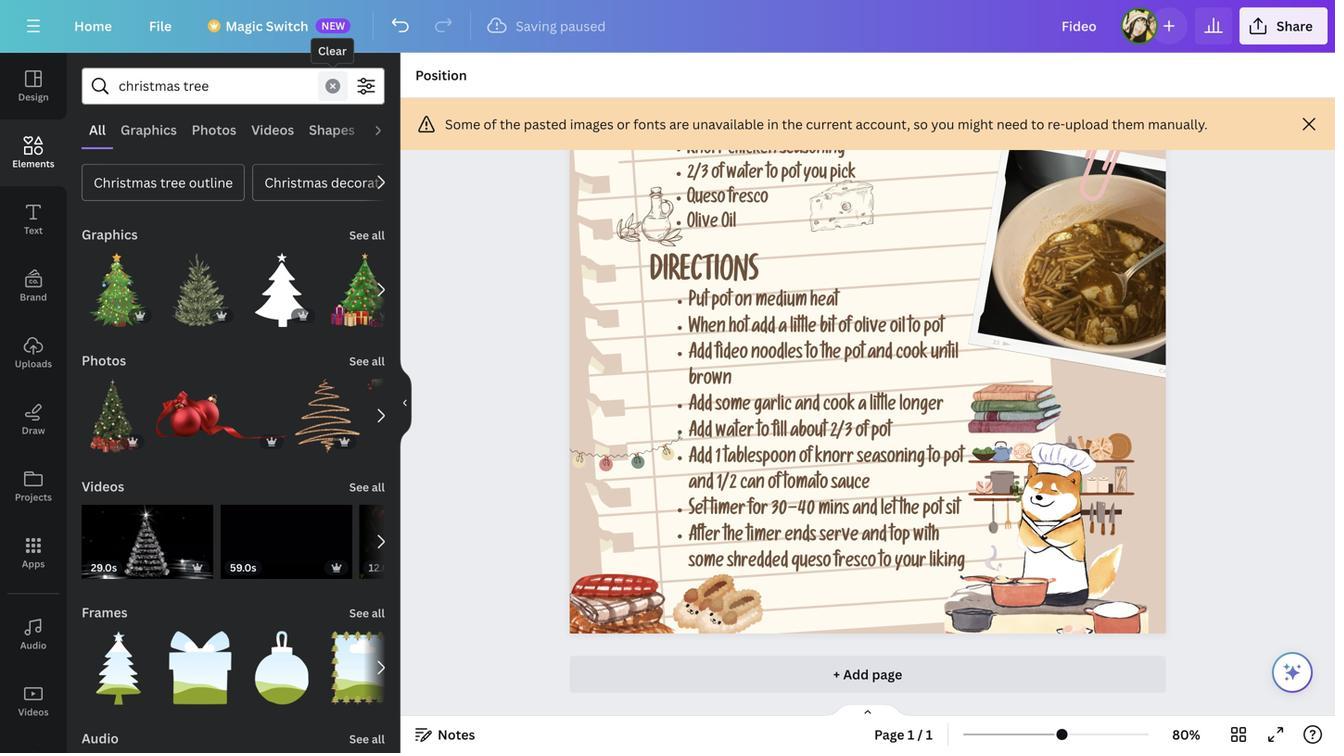 Task type: vqa. For each thing, say whether or not it's contained in the screenshot.
try canva pro button
no



Task type: locate. For each thing, give the bounding box(es) containing it.
water inside knorr chicken seasoning 2/3 of water to pot you pick queso fresco olive oil
[[727, 166, 763, 185]]

and left the 1/2
[[689, 476, 714, 495]]

0 vertical spatial audio button
[[362, 112, 414, 147]]

graphics
[[121, 121, 177, 139], [82, 226, 138, 243]]

2 see all from the top
[[349, 354, 385, 369]]

little left bit in the right of the page
[[790, 320, 817, 339]]

simple christmas ball image
[[245, 631, 319, 706]]

christmas left tree
[[94, 174, 157, 191]]

graphics button down christmas tree outline button
[[80, 216, 140, 253]]

ends
[[785, 528, 816, 548]]

see for audio
[[349, 732, 369, 747]]

all for graphics
[[372, 228, 385, 243]]

pot left on at the top of page
[[712, 293, 732, 313]]

new
[[321, 19, 345, 32]]

4 see all from the top
[[349, 606, 385, 621]]

see all for videos
[[349, 480, 385, 495]]

all button
[[82, 112, 113, 147]]

add inside button
[[843, 666, 869, 684]]

pot left sit
[[923, 502, 943, 522]]

audio button down simple christmas tree image
[[80, 720, 121, 754]]

1 horizontal spatial fresco
[[834, 554, 876, 574]]

to down chicken on the right top of the page
[[767, 166, 778, 185]]

with
[[913, 528, 939, 548]]

fresco down serve
[[834, 554, 876, 574]]

the
[[500, 115, 521, 133], [782, 115, 803, 133], [821, 346, 841, 365], [900, 502, 920, 522], [724, 528, 744, 548]]

all down decorations
[[372, 228, 385, 243]]

audio down simple christmas tree image
[[82, 730, 119, 748]]

see all button down loose border christmas tree image in the bottom left of the page
[[347, 720, 387, 754]]

40
[[798, 502, 815, 522]]

0 horizontal spatial photos button
[[80, 342, 128, 379]]

5 see from the top
[[349, 732, 369, 747]]

your
[[895, 554, 926, 574]]

photos button down search elements search box
[[184, 112, 244, 147]]

3 all from the top
[[372, 480, 385, 495]]

all left notes button
[[372, 732, 385, 747]]

videos button left the shapes
[[244, 112, 302, 147]]

to inside knorr chicken seasoning 2/3 of water to pot you pick queso fresco olive oil
[[767, 166, 778, 185]]

canva assistant image
[[1281, 662, 1304, 684]]

design
[[18, 91, 49, 103]]

1 vertical spatial timer
[[747, 528, 782, 548]]

draw button
[[0, 387, 67, 453]]

0 horizontal spatial 1
[[716, 450, 721, 469]]

0 vertical spatial fresco
[[728, 191, 768, 209]]

and up about
[[795, 398, 820, 417]]

1 horizontal spatial 2/3
[[830, 424, 852, 443]]

1 right '/'
[[926, 727, 933, 744]]

0 horizontal spatial audio
[[20, 640, 47, 652]]

see all button left hide image
[[347, 342, 387, 379]]

0 vertical spatial little
[[790, 320, 817, 339]]

watercolor christmas tree illustration image
[[163, 253, 237, 327]]

see all button for videos
[[347, 468, 387, 505]]

all
[[372, 228, 385, 243], [372, 354, 385, 369], [372, 480, 385, 495], [372, 606, 385, 621], [372, 732, 385, 747]]

outline
[[189, 174, 233, 191]]

pot up sit
[[944, 450, 964, 469]]

see all button down golden christmas tree image
[[347, 468, 387, 505]]

4 see from the top
[[349, 606, 369, 621]]

1 vertical spatial little
[[870, 398, 896, 417]]

1 vertical spatial audio button
[[0, 602, 67, 669]]

cook
[[896, 346, 928, 365], [823, 398, 855, 417]]

longer
[[900, 398, 944, 417]]

photos button
[[184, 112, 244, 147], [80, 342, 128, 379]]

see down golden christmas tree image
[[349, 480, 369, 495]]

3 see all button from the top
[[347, 468, 387, 505]]

and
[[868, 346, 893, 365], [795, 398, 820, 417], [689, 476, 714, 495], [853, 502, 878, 522], [862, 528, 887, 548]]

you right so
[[931, 115, 955, 133]]

seasoning inside knorr chicken seasoning 2/3 of water to pot you pick queso fresco olive oil
[[780, 142, 845, 160]]

1 horizontal spatial christmas
[[264, 174, 328, 191]]

see down loose border christmas tree image in the bottom left of the page
[[349, 732, 369, 747]]

audio down apps
[[20, 640, 47, 652]]

1 vertical spatial you
[[804, 166, 827, 185]]

queso
[[792, 554, 831, 574]]

0 horizontal spatial a
[[779, 320, 787, 339]]

0 vertical spatial photos
[[192, 121, 236, 139]]

page 1 / 1
[[874, 727, 933, 744]]

1 up the 1/2
[[716, 450, 721, 469]]

2 horizontal spatial videos button
[[244, 112, 302, 147]]

add
[[689, 346, 712, 365], [689, 398, 712, 417], [689, 424, 712, 443], [689, 450, 712, 469], [843, 666, 869, 684]]

12.0s group
[[359, 505, 491, 580]]

mins
[[818, 502, 849, 522]]

pot down the olive
[[844, 346, 865, 365]]

videos
[[251, 121, 294, 139], [82, 478, 124, 496], [18, 707, 49, 719]]

to down longer
[[928, 450, 941, 469]]

see down decorations
[[349, 228, 369, 243]]

the left pasted
[[500, 115, 521, 133]]

see all up 12.0s group
[[349, 480, 385, 495]]

text button
[[0, 186, 67, 253]]

see all for audio
[[349, 732, 385, 747]]

seasoning inside put pot on medium heat when hot add a little bit of olive oil to pot add fideo noodles to the pot and cook until brown add some garlic and cook a little longer add water to fill about 2/3 of pot add 1 tablespoon of knorr seasoning to pot and 1/2 can of tomato sauce set timer for 30-40 mins and let the pot sit after the timer ends serve and top with some shredded queso fresco to your liking
[[857, 450, 925, 469]]

1 horizontal spatial photos button
[[184, 112, 244, 147]]

pot left pick
[[781, 166, 800, 185]]

file button
[[134, 7, 187, 45]]

some down brown
[[716, 398, 751, 417]]

graphics button right 'all'
[[113, 112, 184, 147]]

1 vertical spatial cook
[[823, 398, 855, 417]]

loose border christmas tree image
[[326, 631, 401, 706]]

set
[[689, 502, 707, 522]]

cook up about
[[823, 398, 855, 417]]

design button
[[0, 53, 67, 120]]

see all down '12.0s'
[[349, 606, 385, 621]]

see all button down decorations
[[347, 216, 387, 253]]

a right add
[[779, 320, 787, 339]]

audio right shapes button
[[370, 121, 407, 139]]

christmas decorations
[[264, 174, 406, 191]]

4 see all button from the top
[[347, 594, 387, 631]]

photos up tree with gifts image
[[82, 352, 126, 370]]

the down bit in the right of the page
[[821, 346, 841, 365]]

0 vertical spatial graphics
[[121, 121, 177, 139]]

seasoning down some of the pasted images or fonts are unavailable in the current account, so you might need to re-upload them manually.
[[780, 142, 845, 160]]

apps button
[[0, 520, 67, 587]]

2/3 up knorr
[[830, 424, 852, 443]]

fonts
[[633, 115, 666, 133]]

cook down oil
[[896, 346, 928, 365]]

and down the olive
[[868, 346, 893, 365]]

all up 12.0s group
[[372, 480, 385, 495]]

2 vertical spatial videos
[[18, 707, 49, 719]]

0 horizontal spatial videos button
[[0, 669, 67, 735]]

1 left '/'
[[908, 727, 915, 744]]

2 christmas from the left
[[264, 174, 328, 191]]

some down after
[[689, 554, 724, 574]]

see all for graphics
[[349, 228, 385, 243]]

videos button right projects button
[[80, 468, 126, 505]]

see all left hide image
[[349, 354, 385, 369]]

see for graphics
[[349, 228, 369, 243]]

1 see from the top
[[349, 228, 369, 243]]

of up "queso" at top
[[712, 166, 724, 185]]

see left hide image
[[349, 354, 369, 369]]

christmas tree outline
[[94, 174, 233, 191]]

to right oil
[[909, 320, 921, 339]]

1 vertical spatial water
[[716, 424, 754, 443]]

see all down loose border christmas tree image in the bottom left of the page
[[349, 732, 385, 747]]

2/3 inside put pot on medium heat when hot add a little bit of olive oil to pot add fideo noodles to the pot and cook until brown add some garlic and cook a little longer add water to fill about 2/3 of pot add 1 tablespoon of knorr seasoning to pot and 1/2 can of tomato sauce set timer for 30-40 mins and let the pot sit after the timer ends serve and top with some shredded queso fresco to your liking
[[830, 424, 852, 443]]

magic switch
[[225, 17, 308, 35]]

2 see from the top
[[349, 354, 369, 369]]

1 vertical spatial a
[[858, 398, 867, 417]]

0 horizontal spatial seasoning
[[780, 142, 845, 160]]

80% button
[[1156, 720, 1217, 750]]

0 vertical spatial seasoning
[[780, 142, 845, 160]]

medium
[[755, 293, 807, 313]]

30-
[[771, 502, 798, 522]]

see all down decorations
[[349, 228, 385, 243]]

see all button down '12.0s'
[[347, 594, 387, 631]]

hot
[[729, 320, 749, 339]]

add
[[752, 320, 775, 339]]

photos button right uploads
[[80, 342, 128, 379]]

0 horizontal spatial 2/3
[[687, 166, 709, 185]]

1 vertical spatial some
[[689, 554, 724, 574]]

audio button right the shapes
[[362, 112, 414, 147]]

graphics up "christmas tree illustration" image at left
[[82, 226, 138, 243]]

59.0s
[[230, 561, 256, 575]]

1 vertical spatial 2/3
[[830, 424, 852, 443]]

1 horizontal spatial you
[[931, 115, 955, 133]]

3 see all from the top
[[349, 480, 385, 495]]

4 all from the top
[[372, 606, 385, 621]]

to left fill
[[757, 424, 769, 443]]

0 vertical spatial cook
[[896, 346, 928, 365]]

some
[[716, 398, 751, 417], [689, 554, 724, 574]]

3 see from the top
[[349, 480, 369, 495]]

of right bit in the right of the page
[[839, 320, 851, 339]]

of right some
[[484, 115, 497, 133]]

audio button down apps
[[0, 602, 67, 669]]

group
[[163, 242, 237, 327], [82, 253, 156, 327], [245, 253, 319, 327], [326, 253, 401, 327], [295, 368, 360, 453], [82, 379, 148, 453], [156, 379, 288, 453], [163, 620, 237, 706], [82, 631, 156, 706], [245, 631, 319, 706], [326, 631, 401, 706]]

0 vertical spatial videos button
[[244, 112, 302, 147]]

2/3 down knorr
[[687, 166, 709, 185]]

0 horizontal spatial you
[[804, 166, 827, 185]]

text
[[24, 224, 43, 237]]

1 horizontal spatial videos
[[82, 478, 124, 496]]

1
[[716, 450, 721, 469], [908, 727, 915, 744], [926, 727, 933, 744]]

hide image
[[400, 359, 412, 448]]

all left hide image
[[372, 354, 385, 369]]

you left pick
[[804, 166, 827, 185]]

the right in at the top right
[[782, 115, 803, 133]]

0 horizontal spatial cook
[[823, 398, 855, 417]]

/
[[918, 727, 923, 744]]

1 vertical spatial graphics button
[[80, 216, 140, 253]]

seasoning
[[780, 142, 845, 160], [857, 450, 925, 469]]

80%
[[1172, 727, 1201, 744]]

fresco inside put pot on medium heat when hot add a little bit of olive oil to pot add fideo noodles to the pot and cook until brown add some garlic and cook a little longer add water to fill about 2/3 of pot add 1 tablespoon of knorr seasoning to pot and 1/2 can of tomato sauce set timer for 30-40 mins and let the pot sit after the timer ends serve and top with some shredded queso fresco to your liking
[[834, 554, 876, 574]]

1 christmas from the left
[[94, 174, 157, 191]]

graphics right 'all' button at the top
[[121, 121, 177, 139]]

1 horizontal spatial videos button
[[80, 468, 126, 505]]

Design title text field
[[1047, 7, 1114, 45]]

2 horizontal spatial audio button
[[362, 112, 414, 147]]

1 see all button from the top
[[347, 216, 387, 253]]

audio button
[[362, 112, 414, 147], [0, 602, 67, 669], [80, 720, 121, 754]]

little left longer
[[870, 398, 896, 417]]

water down chicken on the right top of the page
[[727, 166, 763, 185]]

5 see all from the top
[[349, 732, 385, 747]]

main menu bar
[[0, 0, 1335, 53]]

golden christmas tree image
[[295, 379, 360, 453]]

1 all from the top
[[372, 228, 385, 243]]

photos
[[192, 121, 236, 139], [82, 352, 126, 370]]

christmas down shapes button
[[264, 174, 328, 191]]

can
[[740, 476, 765, 495]]

see down '12.0s'
[[349, 606, 369, 621]]

1 see all from the top
[[349, 228, 385, 243]]

uploads
[[15, 358, 52, 370]]

0 horizontal spatial little
[[790, 320, 817, 339]]

1 vertical spatial fresco
[[834, 554, 876, 574]]

uploads button
[[0, 320, 67, 387]]

1 horizontal spatial cook
[[896, 346, 928, 365]]

1 horizontal spatial a
[[858, 398, 867, 417]]

see all button for graphics
[[347, 216, 387, 253]]

2 see all button from the top
[[347, 342, 387, 379]]

0 vertical spatial water
[[727, 166, 763, 185]]

1 inside put pot on medium heat when hot add a little bit of olive oil to pot add fideo noodles to the pot and cook until brown add some garlic and cook a little longer add water to fill about 2/3 of pot add 1 tablespoon of knorr seasoning to pot and 1/2 can of tomato sauce set timer for 30-40 mins and let the pot sit after the timer ends serve and top with some shredded queso fresco to your liking
[[716, 450, 721, 469]]

all for videos
[[372, 480, 385, 495]]

graphics button
[[113, 112, 184, 147], [80, 216, 140, 253]]

photos down search elements search box
[[192, 121, 236, 139]]

of inside knorr chicken seasoning 2/3 of water to pot you pick queso fresco olive oil
[[712, 166, 724, 185]]

fideo
[[716, 346, 748, 365]]

liking
[[930, 554, 965, 574]]

magic
[[225, 17, 263, 35]]

videos button left simple christmas tree image
[[0, 669, 67, 735]]

see all for photos
[[349, 354, 385, 369]]

fresco up oil in the right top of the page
[[728, 191, 768, 209]]

some of the pasted images or fonts are unavailable in the current account, so you might need to re-upload them manually.
[[445, 115, 1208, 133]]

seasoning up the sauce
[[857, 450, 925, 469]]

1 horizontal spatial audio button
[[80, 720, 121, 754]]

1 vertical spatial audio
[[20, 640, 47, 652]]

christmas
[[94, 174, 157, 191], [264, 174, 328, 191]]

frames button
[[80, 594, 129, 631]]

elements button
[[0, 120, 67, 186]]

2 all from the top
[[372, 354, 385, 369]]

Search elements search field
[[119, 69, 314, 104]]

0 vertical spatial audio
[[370, 121, 407, 139]]

+ add page
[[833, 666, 902, 684]]

all for frames
[[372, 606, 385, 621]]

2 horizontal spatial videos
[[251, 121, 294, 139]]

shapes button
[[302, 112, 362, 147]]

home link
[[59, 7, 127, 45]]

home
[[74, 17, 112, 35]]

12.0s
[[369, 561, 394, 575]]

all down '12.0s'
[[372, 606, 385, 621]]

2 vertical spatial videos button
[[0, 669, 67, 735]]

file
[[149, 17, 172, 35]]

see all button for frames
[[347, 594, 387, 631]]

timer down for
[[747, 528, 782, 548]]

0 vertical spatial timer
[[711, 502, 745, 522]]

1 vertical spatial photos
[[82, 352, 126, 370]]

1 vertical spatial seasoning
[[857, 450, 925, 469]]

switch
[[266, 17, 308, 35]]

until
[[931, 346, 959, 365]]

oil
[[721, 215, 736, 234]]

0 vertical spatial a
[[779, 320, 787, 339]]

are
[[669, 115, 689, 133]]

a left longer
[[858, 398, 867, 417]]

1 horizontal spatial 1
[[908, 727, 915, 744]]

5 see all button from the top
[[347, 720, 387, 754]]

apps
[[22, 558, 45, 571]]

timer down the 1/2
[[711, 502, 745, 522]]

them
[[1112, 115, 1145, 133]]

0 horizontal spatial christmas
[[94, 174, 157, 191]]

of
[[484, 115, 497, 133], [712, 166, 724, 185], [839, 320, 851, 339], [856, 424, 868, 443], [799, 450, 812, 469], [768, 476, 780, 495]]

0 vertical spatial graphics button
[[113, 112, 184, 147]]

0 horizontal spatial fresco
[[728, 191, 768, 209]]

tree
[[160, 174, 186, 191]]

1 horizontal spatial audio
[[82, 730, 119, 748]]

0 horizontal spatial videos
[[18, 707, 49, 719]]

water up tablespoon
[[716, 424, 754, 443]]

0 vertical spatial 2/3
[[687, 166, 709, 185]]

1 vertical spatial photos button
[[80, 342, 128, 379]]

the right after
[[724, 528, 744, 548]]

1 horizontal spatial seasoning
[[857, 450, 925, 469]]

oil
[[890, 320, 905, 339]]

5 all from the top
[[372, 732, 385, 747]]



Task type: describe. For each thing, give the bounding box(es) containing it.
olive
[[854, 320, 887, 339]]

pot inside knorr chicken seasoning 2/3 of water to pot you pick queso fresco olive oil
[[781, 166, 800, 185]]

about
[[790, 424, 827, 443]]

pick
[[830, 166, 856, 185]]

images
[[570, 115, 614, 133]]

christmas decorations image
[[368, 379, 472, 453]]

brand button
[[0, 253, 67, 320]]

christmas tree outline button
[[82, 164, 245, 201]]

see all for frames
[[349, 606, 385, 621]]

0 horizontal spatial timer
[[711, 502, 745, 522]]

see all button for audio
[[347, 720, 387, 754]]

for
[[749, 502, 768, 522]]

projects
[[15, 491, 52, 504]]

let
[[881, 502, 896, 522]]

to left re- at the top right
[[1031, 115, 1045, 133]]

christmas tree illustration image
[[82, 253, 156, 327]]

christmas ornament image
[[156, 379, 288, 453]]

current
[[806, 115, 853, 133]]

simple christmas gift image
[[163, 631, 237, 706]]

see for videos
[[349, 480, 369, 495]]

29.0s
[[91, 561, 117, 575]]

fresco inside knorr chicken seasoning 2/3 of water to pot you pick queso fresco olive oil
[[728, 191, 768, 209]]

0 horizontal spatial photos
[[82, 352, 126, 370]]

brand
[[20, 291, 47, 304]]

0 vertical spatial you
[[931, 115, 955, 133]]

draw
[[22, 425, 45, 437]]

1/2
[[717, 476, 737, 495]]

pot right about
[[871, 424, 891, 443]]

frames
[[82, 604, 128, 622]]

manually.
[[1148, 115, 1208, 133]]

upload
[[1065, 115, 1109, 133]]

put
[[689, 293, 708, 313]]

the right let
[[900, 502, 920, 522]]

queso
[[687, 191, 725, 209]]

+
[[833, 666, 840, 684]]

christmas for christmas tree outline
[[94, 174, 157, 191]]

so
[[914, 115, 928, 133]]

2 vertical spatial audio button
[[80, 720, 121, 754]]

knorr
[[687, 142, 725, 160]]

29.0s group
[[82, 494, 213, 580]]

pot up until
[[924, 320, 944, 339]]

0 vertical spatial some
[[716, 398, 751, 417]]

shapes
[[309, 121, 355, 139]]

1 horizontal spatial timer
[[747, 528, 782, 548]]

olive oil hand drawn image
[[617, 187, 683, 247]]

christmas for christmas decorations
[[264, 174, 328, 191]]

0 horizontal spatial audio button
[[0, 602, 67, 669]]

share
[[1277, 17, 1313, 35]]

position
[[415, 66, 467, 84]]

59.0s group
[[220, 494, 352, 580]]

of right about
[[856, 424, 868, 443]]

to right the noodles
[[806, 346, 818, 365]]

2 vertical spatial audio
[[82, 730, 119, 748]]

water inside put pot on medium heat when hot add a little bit of olive oil to pot add fideo noodles to the pot and cook until brown add some garlic and cook a little longer add water to fill about 2/3 of pot add 1 tablespoon of knorr seasoning to pot and 1/2 can of tomato sauce set timer for 30-40 mins and let the pot sit after the timer ends serve and top with some shredded queso fresco to your liking
[[716, 424, 754, 443]]

page
[[872, 666, 902, 684]]

videos inside side panel tab list
[[18, 707, 49, 719]]

to left your
[[880, 554, 892, 574]]

in
[[767, 115, 779, 133]]

all for photos
[[372, 354, 385, 369]]

or
[[617, 115, 630, 133]]

all for audio
[[372, 732, 385, 747]]

saving paused status
[[479, 15, 615, 37]]

side panel tab list
[[0, 53, 67, 754]]

saving
[[516, 17, 557, 35]]

pasted
[[524, 115, 567, 133]]

sauce
[[831, 476, 870, 495]]

elements
[[12, 158, 54, 170]]

directions
[[650, 260, 759, 291]]

show pages image
[[823, 704, 912, 719]]

some
[[445, 115, 480, 133]]

and left let
[[853, 502, 878, 522]]

shredded
[[727, 554, 788, 574]]

notes
[[438, 727, 475, 744]]

paused
[[560, 17, 606, 35]]

after
[[689, 528, 720, 548]]

need
[[997, 115, 1028, 133]]

2 horizontal spatial audio
[[370, 121, 407, 139]]

page
[[874, 727, 905, 744]]

put pot on medium heat when hot add a little bit of olive oil to pot add fideo noodles to the pot and cook until brown add some garlic and cook a little longer add water to fill about 2/3 of pot add 1 tablespoon of knorr seasoning to pot and 1/2 can of tomato sauce set timer for 30-40 mins and let the pot sit after the timer ends serve and top with some shredded queso fresco to your liking
[[689, 293, 965, 574]]

account,
[[856, 115, 910, 133]]

tablespoon
[[724, 450, 796, 469]]

1 vertical spatial videos
[[82, 478, 124, 496]]

christmas tree with gifts image
[[326, 253, 401, 327]]

might
[[958, 115, 994, 133]]

bit
[[820, 320, 835, 339]]

audio inside side panel tab list
[[20, 640, 47, 652]]

1 vertical spatial graphics
[[82, 226, 138, 243]]

2 horizontal spatial 1
[[926, 727, 933, 744]]

saving paused
[[516, 17, 606, 35]]

1 horizontal spatial photos
[[192, 121, 236, 139]]

projects button
[[0, 453, 67, 520]]

unavailable
[[692, 115, 764, 133]]

re-
[[1048, 115, 1065, 133]]

you inside knorr chicken seasoning 2/3 of water to pot you pick queso fresco olive oil
[[804, 166, 827, 185]]

when
[[689, 320, 726, 339]]

noodles
[[751, 346, 803, 365]]

2/3 inside knorr chicken seasoning 2/3 of water to pot you pick queso fresco olive oil
[[687, 166, 709, 185]]

knorr chicken seasoning 2/3 of water to pot you pick queso fresco olive oil
[[687, 142, 856, 234]]

of right "can"
[[768, 476, 780, 495]]

see all button for photos
[[347, 342, 387, 379]]

and left top
[[862, 528, 887, 548]]

all
[[89, 121, 106, 139]]

1 vertical spatial videos button
[[80, 468, 126, 505]]

of up tomato at bottom
[[799, 450, 812, 469]]

olive
[[687, 215, 718, 234]]

serve
[[820, 528, 859, 548]]

simple christmas tree image
[[82, 631, 156, 706]]

garlic
[[754, 398, 792, 417]]

0 vertical spatial photos button
[[184, 112, 244, 147]]

clear
[[318, 43, 347, 58]]

0 vertical spatial videos
[[251, 121, 294, 139]]

+ add page button
[[570, 657, 1166, 694]]

notes button
[[408, 720, 483, 750]]

1 horizontal spatial little
[[870, 398, 896, 417]]

see for photos
[[349, 354, 369, 369]]

see for frames
[[349, 606, 369, 621]]

on
[[735, 293, 752, 313]]

brown
[[689, 372, 732, 391]]

heat
[[810, 293, 839, 313]]

top
[[890, 528, 910, 548]]

sit
[[946, 502, 960, 522]]

fill
[[773, 424, 787, 443]]

tree with gifts image
[[82, 379, 148, 453]]

position button
[[408, 60, 474, 90]]



